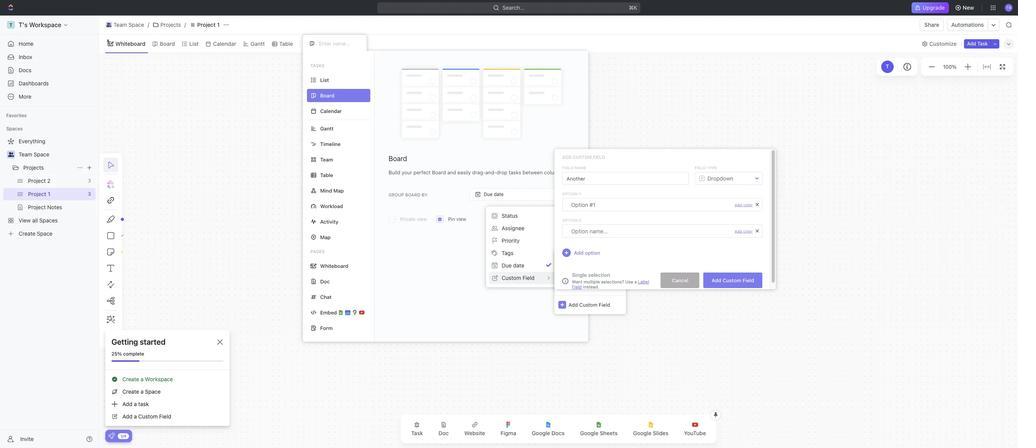 Task type: describe. For each thing, give the bounding box(es) containing it.
chat
[[320, 294, 332, 300]]

favorites button
[[3, 111, 30, 121]]

date for due date button
[[514, 262, 525, 269]]

add color for option 2
[[735, 229, 753, 234]]

dashboards
[[19, 80, 49, 87]]

1/4
[[121, 434, 126, 439]]

label field
[[572, 280, 650, 290]]

option
[[585, 250, 601, 256]]

add board
[[540, 217, 565, 223]]

dropdown
[[708, 175, 734, 182]]

add a custom field
[[122, 414, 171, 420]]

due for due date dropdown button
[[484, 192, 493, 198]]

add custom field inside button
[[712, 277, 755, 284]]

field inside button
[[743, 277, 755, 284]]

customize button
[[920, 38, 960, 49]]

option name... text field for option 2
[[572, 225, 731, 238]]

complete
[[123, 352, 144, 357]]

2 / from the left
[[185, 21, 186, 28]]

team inside sidebar navigation
[[19, 151, 32, 158]]

1 / from the left
[[148, 21, 149, 28]]

project 1 link
[[188, 20, 222, 30]]

no items
[[580, 279, 601, 285]]

a for custom
[[134, 414, 137, 420]]

activity
[[320, 219, 339, 225]]

custom inside button
[[723, 277, 742, 284]]

home
[[19, 40, 34, 47]]

due date for due date button
[[502, 262, 525, 269]]

youtube button
[[678, 418, 713, 442]]

figma button
[[495, 418, 523, 442]]

0 horizontal spatial projects link
[[23, 162, 74, 174]]

list link
[[188, 38, 199, 49]]

no
[[580, 279, 587, 285]]

2
[[579, 218, 582, 223]]

calendar link
[[212, 38, 236, 49]]

want multiple selections? use a
[[572, 280, 639, 285]]

Enter name... text field
[[563, 172, 689, 185]]

due date button
[[490, 260, 555, 272]]

field type
[[695, 166, 718, 170]]

custom inside dropdown button
[[502, 275, 521, 282]]

field inside label field
[[572, 285, 582, 290]]

option for option 1
[[563, 192, 578, 196]]

0 vertical spatial team space link
[[104, 20, 146, 30]]

mind
[[320, 188, 332, 194]]

workload
[[320, 203, 343, 209]]

youtube
[[685, 430, 706, 437]]

0 horizontal spatial board
[[160, 40, 175, 47]]

group
[[389, 192, 404, 197]]

color for option 1
[[744, 203, 753, 207]]

0 vertical spatial table
[[279, 40, 293, 47]]

color for option 2
[[744, 229, 753, 234]]

timeline
[[320, 141, 341, 147]]

100%
[[944, 64, 957, 70]]

assignee button
[[490, 222, 555, 235]]

getting started
[[112, 338, 166, 347]]

upgrade
[[923, 4, 946, 11]]

google docs
[[532, 430, 565, 437]]

table link
[[278, 38, 293, 49]]

1 vertical spatial whiteboard
[[320, 263, 349, 269]]

google docs button
[[526, 418, 571, 442]]

date for due date dropdown button
[[494, 192, 504, 198]]

1 for project 1
[[217, 21, 220, 28]]

0 vertical spatial space
[[129, 21, 144, 28]]

25%
[[112, 352, 122, 357]]

user group image
[[8, 152, 14, 157]]

google for google sheets
[[581, 430, 599, 437]]

dashboards link
[[3, 77, 96, 90]]

0 horizontal spatial whiteboard
[[115, 40, 145, 47]]

t
[[887, 63, 890, 70]]

due date button
[[470, 189, 575, 201]]

google for google docs
[[532, 430, 550, 437]]

2 vertical spatial board
[[551, 217, 565, 223]]

task inside button
[[978, 41, 988, 46]]

a for space
[[141, 389, 144, 395]]

onboarding checklist button image
[[108, 434, 115, 440]]

new
[[963, 4, 975, 11]]

doc button
[[433, 418, 455, 442]]

name
[[575, 166, 587, 170]]

instead.
[[582, 285, 600, 290]]

1 vertical spatial board
[[389, 155, 407, 163]]

create for create a space
[[122, 389, 139, 395]]

Search... text field
[[570, 254, 623, 265]]

sheets
[[600, 430, 618, 437]]

option for option 2
[[563, 218, 578, 223]]

task inside button
[[411, 430, 423, 437]]

automations
[[952, 21, 985, 28]]

google slides button
[[627, 418, 675, 442]]

view
[[313, 40, 326, 47]]

100% button
[[942, 62, 959, 71]]

custom field
[[502, 275, 535, 282]]

new button
[[953, 2, 980, 14]]

selections?
[[602, 280, 625, 285]]

a for workspace
[[141, 376, 144, 383]]

0 horizontal spatial gantt
[[251, 40, 265, 47]]

user group image
[[106, 23, 111, 27]]

1 vertical spatial list
[[320, 77, 329, 83]]

whiteboard link
[[114, 38, 145, 49]]

team space inside sidebar navigation
[[19, 151, 49, 158]]

create a workspace
[[122, 376, 173, 383]]

group board by:
[[389, 192, 429, 197]]

close image
[[217, 340, 223, 345]]

assignee
[[502, 225, 525, 232]]

custom field button
[[490, 272, 555, 285]]

docs inside sidebar navigation
[[19, 67, 32, 73]]

inbox
[[19, 54, 32, 60]]

0 vertical spatial add custom field
[[563, 155, 605, 160]]

add custom field button
[[555, 296, 626, 315]]

embed
[[320, 310, 337, 316]]

status button
[[490, 210, 555, 222]]

items
[[588, 279, 601, 285]]

project
[[197, 21, 216, 28]]

task
[[138, 401, 149, 408]]

gantt link
[[249, 38, 265, 49]]

website button
[[458, 418, 492, 442]]

field name
[[563, 166, 587, 170]]

multiple
[[584, 280, 600, 285]]

1 for option 1
[[579, 192, 581, 196]]

onboarding checklist button element
[[108, 434, 115, 440]]

cancel button
[[661, 273, 700, 289]]

task button
[[405, 418, 430, 442]]

due date for due date dropdown button
[[484, 192, 504, 198]]

add color button for option 2
[[735, 229, 753, 234]]

figma
[[501, 430, 517, 437]]



Task type: vqa. For each thing, say whether or not it's contained in the screenshot.
resource
no



Task type: locate. For each thing, give the bounding box(es) containing it.
add color for option 1
[[735, 203, 753, 207]]

tree
[[3, 135, 96, 240]]

1 horizontal spatial doc
[[439, 430, 449, 437]]

invite
[[20, 436, 34, 443]]

due date up status
[[484, 192, 504, 198]]

board link
[[158, 38, 175, 49]]

create up add a task
[[122, 389, 139, 395]]

search...
[[503, 4, 525, 11]]

1 vertical spatial projects link
[[23, 162, 74, 174]]

priority button
[[490, 235, 555, 247]]

field inside dropdown button
[[599, 302, 611, 308]]

2 google from the left
[[581, 430, 599, 437]]

type
[[707, 166, 718, 170]]

project 1
[[197, 21, 220, 28]]

a right use
[[635, 280, 637, 285]]

custom
[[573, 155, 592, 160], [502, 275, 521, 282], [723, 277, 742, 284], [580, 302, 598, 308], [138, 414, 158, 420]]

1
[[217, 21, 220, 28], [579, 192, 581, 196]]

1 vertical spatial doc
[[439, 430, 449, 437]]

2 vertical spatial space
[[145, 389, 161, 395]]

1 vertical spatial map
[[320, 234, 331, 241]]

1 vertical spatial projects
[[23, 164, 44, 171]]

0 vertical spatial calendar
[[213, 40, 236, 47]]

0 vertical spatial projects
[[161, 21, 181, 28]]

1 horizontal spatial whiteboard
[[320, 263, 349, 269]]

team down timeline at the top of page
[[320, 157, 333, 163]]

1 vertical spatial team space link
[[19, 149, 94, 161]]

2 horizontal spatial space
[[145, 389, 161, 395]]

0 horizontal spatial team
[[19, 151, 32, 158]]

1 option name... text field from the top
[[572, 199, 731, 211]]

2 option from the top
[[563, 218, 578, 223]]

add task button
[[965, 39, 992, 48]]

tags button
[[490, 247, 555, 260]]

by:
[[422, 192, 429, 197]]

1 horizontal spatial /
[[185, 21, 186, 28]]

cancel
[[672, 277, 689, 284]]

1 horizontal spatial projects
[[161, 21, 181, 28]]

1 horizontal spatial google
[[581, 430, 599, 437]]

1 horizontal spatial projects link
[[151, 20, 183, 30]]

1 vertical spatial color
[[744, 229, 753, 234]]

board up group on the left of the page
[[389, 155, 407, 163]]

1 add color button from the top
[[735, 203, 753, 207]]

0 vertical spatial map
[[334, 188, 344, 194]]

1 horizontal spatial calendar
[[320, 108, 342, 114]]

add option
[[574, 250, 601, 256]]

1 google from the left
[[532, 430, 550, 437]]

1 vertical spatial due date
[[502, 262, 525, 269]]

0 horizontal spatial team space link
[[19, 149, 94, 161]]

1 horizontal spatial team space link
[[104, 20, 146, 30]]

calendar down project 1
[[213, 40, 236, 47]]

create up create a space
[[122, 376, 139, 383]]

0 vertical spatial list
[[189, 40, 199, 47]]

option down field name
[[563, 192, 578, 196]]

space up whiteboard link
[[129, 21, 144, 28]]

whiteboard
[[115, 40, 145, 47], [320, 263, 349, 269]]

single
[[572, 272, 587, 278]]

due
[[484, 192, 493, 198], [502, 262, 512, 269]]

space inside sidebar navigation
[[34, 151, 49, 158]]

custom inside dropdown button
[[580, 302, 598, 308]]

docs link
[[3, 64, 96, 77]]

due date up custom field
[[502, 262, 525, 269]]

board left 2
[[551, 217, 565, 223]]

space down create a workspace
[[145, 389, 161, 395]]

create a space
[[122, 389, 161, 395]]

inbox link
[[3, 51, 96, 63]]

0 vertical spatial option name... text field
[[572, 199, 731, 211]]

tags
[[502, 250, 514, 257]]

dropdown button
[[696, 172, 763, 185]]

0 vertical spatial team space
[[114, 21, 144, 28]]

google left slides
[[634, 430, 652, 437]]

projects inside sidebar navigation
[[23, 164, 44, 171]]

2 option name... text field from the top
[[572, 225, 731, 238]]

add color button for option 1
[[735, 203, 753, 207]]

doc inside button
[[439, 430, 449, 437]]

0 horizontal spatial 1
[[217, 21, 220, 28]]

2 add color from the top
[[735, 229, 753, 234]]

0 horizontal spatial google
[[532, 430, 550, 437]]

0 vertical spatial board
[[160, 40, 175, 47]]

tree containing team space
[[3, 135, 96, 240]]

0 vertical spatial docs
[[19, 67, 32, 73]]

1 horizontal spatial team
[[114, 21, 127, 28]]

space right user group icon
[[34, 151, 49, 158]]

1 horizontal spatial docs
[[552, 430, 565, 437]]

0 vertical spatial due date
[[484, 192, 504, 198]]

team right user group image
[[114, 21, 127, 28]]

automations button
[[948, 19, 988, 31]]

website
[[465, 430, 485, 437]]

add color
[[735, 203, 753, 207], [735, 229, 753, 234]]

map down activity
[[320, 234, 331, 241]]

team space right user group icon
[[19, 151, 49, 158]]

1 horizontal spatial gantt
[[320, 125, 334, 132]]

table
[[279, 40, 293, 47], [320, 172, 333, 178]]

use
[[626, 280, 634, 285]]

board left list link
[[160, 40, 175, 47]]

upgrade link
[[912, 2, 949, 13]]

1 color from the top
[[744, 203, 753, 207]]

due inside button
[[502, 262, 512, 269]]

option
[[563, 192, 578, 196], [563, 218, 578, 223]]

1 horizontal spatial team space
[[114, 21, 144, 28]]

selection
[[589, 272, 611, 278]]

doc
[[320, 279, 330, 285], [439, 430, 449, 437]]

add custom field inside dropdown button
[[569, 302, 611, 308]]

option 1
[[563, 192, 581, 196]]

table up mind
[[320, 172, 333, 178]]

option name... text field for option 1
[[572, 199, 731, 211]]

0 horizontal spatial table
[[279, 40, 293, 47]]

0 vertical spatial add color
[[735, 203, 753, 207]]

calendar
[[213, 40, 236, 47], [320, 108, 342, 114]]

doc right 'task' button
[[439, 430, 449, 437]]

google for google slides
[[634, 430, 652, 437]]

0 horizontal spatial calendar
[[213, 40, 236, 47]]

a for task
[[134, 401, 137, 408]]

workspace
[[145, 376, 173, 383]]

1 horizontal spatial table
[[320, 172, 333, 178]]

1 vertical spatial date
[[514, 262, 525, 269]]

1 vertical spatial due
[[502, 262, 512, 269]]

field inside dropdown button
[[523, 275, 535, 282]]

0 vertical spatial gantt
[[251, 40, 265, 47]]

mind map
[[320, 188, 344, 194]]

share
[[925, 21, 940, 28]]

tree inside sidebar navigation
[[3, 135, 96, 240]]

view button
[[303, 38, 328, 49]]

1 horizontal spatial map
[[334, 188, 344, 194]]

option 2
[[563, 218, 582, 223]]

map right mind
[[334, 188, 344, 194]]

2 horizontal spatial team
[[320, 157, 333, 163]]

1 down name
[[579, 192, 581, 196]]

1 vertical spatial table
[[320, 172, 333, 178]]

1 vertical spatial calendar
[[320, 108, 342, 114]]

gantt left table link
[[251, 40, 265, 47]]

1 add color from the top
[[735, 203, 753, 207]]

map
[[334, 188, 344, 194], [320, 234, 331, 241]]

docs inside button
[[552, 430, 565, 437]]

a up create a space
[[141, 376, 144, 383]]

whiteboard up chat
[[320, 263, 349, 269]]

/
[[148, 21, 149, 28], [185, 21, 186, 28]]

board
[[160, 40, 175, 47], [389, 155, 407, 163], [551, 217, 565, 223]]

view button
[[303, 35, 328, 53]]

1 vertical spatial add custom field
[[712, 277, 755, 284]]

0 vertical spatial date
[[494, 192, 504, 198]]

calendar up timeline at the top of page
[[320, 108, 342, 114]]

0 vertical spatial color
[[744, 203, 753, 207]]

0 horizontal spatial task
[[411, 430, 423, 437]]

25% complete
[[112, 352, 144, 357]]

whiteboard left board link on the top
[[115, 40, 145, 47]]

Option name... text field
[[572, 199, 731, 211], [572, 225, 731, 238]]

date
[[494, 192, 504, 198], [514, 262, 525, 269]]

1 vertical spatial add color button
[[735, 229, 753, 234]]

1 horizontal spatial space
[[129, 21, 144, 28]]

due date inside dropdown button
[[484, 192, 504, 198]]

option left 2
[[563, 218, 578, 223]]

0 horizontal spatial docs
[[19, 67, 32, 73]]

1 right project on the left top
[[217, 21, 220, 28]]

3 google from the left
[[634, 430, 652, 437]]

space
[[129, 21, 144, 28], [34, 151, 49, 158], [145, 389, 161, 395]]

spaces
[[6, 126, 23, 132]]

home link
[[3, 38, 96, 50]]

0 vertical spatial 1
[[217, 21, 220, 28]]

1 vertical spatial add color
[[735, 229, 753, 234]]

create
[[122, 376, 139, 383], [122, 389, 139, 395]]

2 horizontal spatial google
[[634, 430, 652, 437]]

task down the automations "button"
[[978, 41, 988, 46]]

0 horizontal spatial due
[[484, 192, 493, 198]]

⌘k
[[629, 4, 638, 11]]

0 vertical spatial projects link
[[151, 20, 183, 30]]

list down view
[[320, 77, 329, 83]]

google sheets
[[581, 430, 618, 437]]

0 vertical spatial option
[[563, 192, 578, 196]]

doc up chat
[[320, 279, 330, 285]]

0 vertical spatial due
[[484, 192, 493, 198]]

2 color from the top
[[744, 229, 753, 234]]

a up task
[[141, 389, 144, 395]]

1 vertical spatial option name... text field
[[572, 225, 731, 238]]

1 create from the top
[[122, 376, 139, 383]]

google left sheets in the right bottom of the page
[[581, 430, 599, 437]]

projects link
[[151, 20, 183, 30], [23, 162, 74, 174]]

1 horizontal spatial due
[[502, 262, 512, 269]]

2 vertical spatial add custom field
[[569, 302, 611, 308]]

1 option from the top
[[563, 192, 578, 196]]

0 horizontal spatial space
[[34, 151, 49, 158]]

team space up whiteboard link
[[114, 21, 144, 28]]

0 horizontal spatial doc
[[320, 279, 330, 285]]

a left task
[[134, 401, 137, 408]]

date inside dropdown button
[[494, 192, 504, 198]]

1 vertical spatial docs
[[552, 430, 565, 437]]

google slides
[[634, 430, 669, 437]]

google
[[532, 430, 550, 437], [581, 430, 599, 437], [634, 430, 652, 437]]

1 vertical spatial space
[[34, 151, 49, 158]]

Enter name... field
[[318, 40, 360, 47]]

date up custom field
[[514, 262, 525, 269]]

color
[[744, 203, 753, 207], [744, 229, 753, 234]]

due inside dropdown button
[[484, 192, 493, 198]]

board
[[406, 192, 421, 197]]

1 horizontal spatial task
[[978, 41, 988, 46]]

due for due date button
[[502, 262, 512, 269]]

1 horizontal spatial date
[[514, 262, 525, 269]]

google inside 'button'
[[634, 430, 652, 437]]

favorites
[[6, 113, 27, 119]]

date up status
[[494, 192, 504, 198]]

due date
[[484, 192, 504, 198], [502, 262, 525, 269]]

0 horizontal spatial map
[[320, 234, 331, 241]]

list down project 1 link
[[189, 40, 199, 47]]

slides
[[653, 430, 669, 437]]

1 vertical spatial gantt
[[320, 125, 334, 132]]

1 horizontal spatial board
[[389, 155, 407, 163]]

google right figma
[[532, 430, 550, 437]]

task left the doc button on the bottom
[[411, 430, 423, 437]]

0 vertical spatial task
[[978, 41, 988, 46]]

1 horizontal spatial list
[[320, 77, 329, 83]]

1 vertical spatial option
[[563, 218, 578, 223]]

0 vertical spatial doc
[[320, 279, 330, 285]]

0 horizontal spatial /
[[148, 21, 149, 28]]

0 horizontal spatial list
[[189, 40, 199, 47]]

started
[[140, 338, 166, 347]]

1 vertical spatial team space
[[19, 151, 49, 158]]

table right gantt link
[[279, 40, 293, 47]]

list
[[189, 40, 199, 47], [320, 77, 329, 83]]

team right user group icon
[[19, 151, 32, 158]]

1 vertical spatial create
[[122, 389, 139, 395]]

0 horizontal spatial projects
[[23, 164, 44, 171]]

1 horizontal spatial 1
[[579, 192, 581, 196]]

0 vertical spatial create
[[122, 376, 139, 383]]

google sheets button
[[574, 418, 624, 442]]

0 vertical spatial whiteboard
[[115, 40, 145, 47]]

customize
[[930, 40, 957, 47]]

share button
[[920, 19, 945, 31]]

due date inside button
[[502, 262, 525, 269]]

a down add a task
[[134, 414, 137, 420]]

sidebar navigation
[[0, 16, 99, 449]]

0 horizontal spatial team space
[[19, 151, 49, 158]]

2 horizontal spatial board
[[551, 217, 565, 223]]

add a task
[[122, 401, 149, 408]]

team space link
[[104, 20, 146, 30], [19, 149, 94, 161]]

date inside button
[[514, 262, 525, 269]]

gantt up timeline at the top of page
[[320, 125, 334, 132]]

add inside dropdown button
[[569, 302, 578, 308]]

2 create from the top
[[122, 389, 139, 395]]

0 vertical spatial add color button
[[735, 203, 753, 207]]

label
[[639, 280, 650, 285]]

0 horizontal spatial date
[[494, 192, 504, 198]]

2 add color button from the top
[[735, 229, 753, 234]]

create for create a workspace
[[122, 376, 139, 383]]

1 vertical spatial 1
[[579, 192, 581, 196]]



